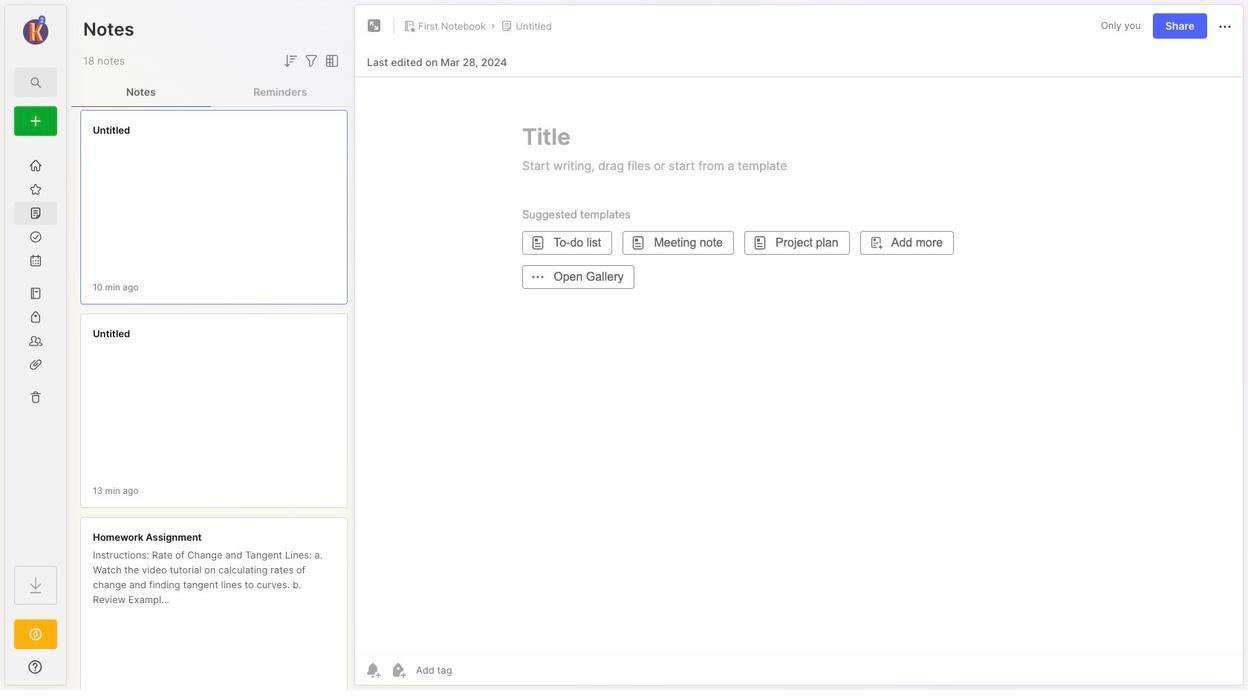 Task type: locate. For each thing, give the bounding box(es) containing it.
add filters image
[[302, 52, 320, 70]]

more actions image
[[1216, 18, 1234, 36]]

tab list
[[71, 77, 350, 107]]

tree
[[5, 145, 66, 553]]

edit search image
[[27, 74, 45, 91]]

Account field
[[5, 14, 66, 47]]

Add filters field
[[302, 52, 320, 70]]

main element
[[0, 0, 71, 690]]

Note Editor text field
[[355, 77, 1243, 655]]

home image
[[28, 158, 43, 173]]

click to expand image
[[65, 663, 76, 681]]



Task type: vqa. For each thing, say whether or not it's contained in the screenshot.
tree
yes



Task type: describe. For each thing, give the bounding box(es) containing it.
Sort options field
[[282, 52, 299, 70]]

WHAT'S NEW field
[[5, 655, 66, 679]]

add a reminder image
[[364, 661, 382, 679]]

View options field
[[320, 52, 341, 70]]

Add tag field
[[415, 663, 527, 677]]

upgrade image
[[27, 626, 45, 643]]

add tag image
[[389, 661, 407, 679]]

note window element
[[354, 4, 1244, 689]]

More actions field
[[1216, 16, 1234, 36]]

tree inside main element
[[5, 145, 66, 553]]

expand note image
[[366, 17, 383, 35]]



